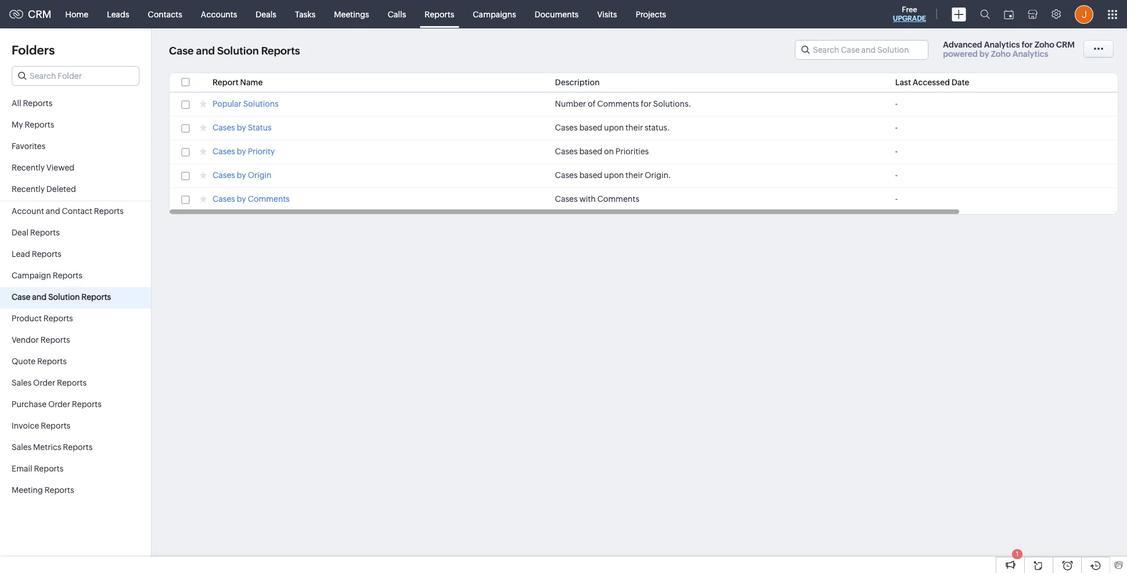 Task type: vqa. For each thing, say whether or not it's contained in the screenshot.
3rd based from the top
yes



Task type: describe. For each thing, give the bounding box(es) containing it.
upon for status.
[[604, 123, 624, 132]]

invoice
[[12, 422, 39, 431]]

contacts
[[148, 10, 182, 19]]

cases for cases by origin
[[213, 171, 235, 180]]

0 vertical spatial case and solution reports
[[169, 45, 300, 57]]

1 horizontal spatial solution
[[217, 45, 259, 57]]

recently for recently deleted
[[12, 185, 45, 194]]

number of comments for solutions.
[[555, 99, 692, 109]]

invoice reports link
[[0, 417, 151, 438]]

for inside "advanced analytics for zoho crm powered by zoho analytics"
[[1022, 40, 1033, 49]]

last accessed date
[[896, 78, 970, 87]]

my
[[12, 120, 23, 130]]

reports inside 'link'
[[32, 250, 61, 259]]

profile element
[[1068, 0, 1101, 28]]

order for purchase
[[48, 400, 70, 410]]

based for cases based on priorities
[[580, 147, 603, 156]]

search image
[[981, 9, 991, 19]]

solutions
[[243, 99, 279, 109]]

1 vertical spatial for
[[641, 99, 652, 109]]

favorites
[[12, 142, 46, 151]]

meetings link
[[325, 0, 379, 28]]

based for cases based upon their status.
[[580, 123, 603, 132]]

leads
[[107, 10, 129, 19]]

0 vertical spatial and
[[196, 45, 215, 57]]

calendar image
[[1004, 10, 1014, 19]]

free upgrade
[[893, 5, 927, 23]]

meeting reports link
[[0, 481, 151, 503]]

cases by comments link
[[213, 195, 290, 206]]

all
[[12, 99, 21, 108]]

cases based upon their origin.
[[555, 171, 671, 180]]

of
[[588, 99, 596, 109]]

campaign reports
[[12, 271, 82, 281]]

email
[[12, 465, 32, 474]]

cases for cases based on priorities
[[555, 147, 578, 156]]

Search Folder text field
[[12, 67, 139, 85]]

status.
[[645, 123, 670, 132]]

documents
[[535, 10, 579, 19]]

purchase order reports link
[[0, 395, 151, 417]]

reports up lead reports
[[30, 228, 60, 238]]

deal reports
[[12, 228, 60, 238]]

solutions.
[[653, 99, 692, 109]]

case and solution reports link
[[0, 288, 151, 309]]

product
[[12, 314, 42, 324]]

quote reports
[[12, 357, 67, 367]]

email reports
[[12, 465, 64, 474]]

upon for origin.
[[604, 171, 624, 180]]

email reports link
[[0, 460, 151, 481]]

cases for cases based upon their status.
[[555, 123, 578, 132]]

deal reports link
[[0, 223, 151, 245]]

with
[[580, 195, 596, 204]]

contacts link
[[139, 0, 192, 28]]

by for cases based upon their origin.
[[237, 171, 246, 180]]

projects link
[[627, 0, 676, 28]]

reports down metrics
[[34, 465, 64, 474]]

profile image
[[1075, 5, 1094, 24]]

deals
[[256, 10, 276, 19]]

- for solutions.
[[896, 99, 898, 109]]

advanced
[[943, 40, 983, 49]]

viewed
[[46, 163, 74, 173]]

campaign
[[12, 271, 51, 281]]

number
[[555, 99, 586, 109]]

3 - from the top
[[896, 147, 898, 156]]

accounts
[[201, 10, 237, 19]]

accessed
[[913, 78, 950, 87]]

recently deleted link
[[0, 180, 151, 201]]

1 vertical spatial case and solution reports
[[12, 293, 111, 302]]

cases with comments
[[555, 195, 640, 204]]

cases based on priorities
[[555, 147, 649, 156]]

popular solutions
[[213, 99, 279, 109]]

lead reports
[[12, 250, 61, 259]]

popular
[[213, 99, 242, 109]]

1 vertical spatial case
[[12, 293, 30, 302]]

vendor
[[12, 336, 39, 345]]

deals link
[[247, 0, 286, 28]]

popular solutions link
[[213, 99, 279, 110]]

my reports link
[[0, 115, 151, 137]]

contact
[[62, 207, 92, 216]]

campaigns link
[[464, 0, 526, 28]]

free
[[902, 5, 918, 14]]

cases by priority
[[213, 147, 275, 156]]

create menu image
[[952, 7, 967, 21]]

order for sales
[[33, 379, 55, 388]]

on
[[604, 147, 614, 156]]

cases by origin link
[[213, 171, 272, 182]]

powered
[[943, 49, 978, 59]]

campaign reports link
[[0, 266, 151, 288]]

account and contact reports
[[12, 207, 124, 216]]

1
[[1017, 551, 1019, 558]]

recently viewed link
[[0, 158, 151, 180]]

reports down "sales order reports" link
[[72, 400, 102, 410]]

by inside "advanced analytics for zoho crm powered by zoho analytics"
[[980, 49, 990, 59]]

reports down invoice reports link
[[63, 443, 93, 453]]

priority
[[248, 147, 275, 156]]

comments for of
[[597, 99, 639, 109]]

reports right my
[[25, 120, 54, 130]]

by for cases based upon their status.
[[237, 123, 246, 132]]

by for cases based on priorities
[[237, 147, 246, 156]]

product reports link
[[0, 309, 151, 331]]

solution inside case and solution reports link
[[48, 293, 80, 302]]

comments for by
[[248, 195, 290, 204]]

cases by status link
[[213, 123, 272, 134]]

0 horizontal spatial zoho
[[991, 49, 1011, 59]]

0 horizontal spatial crm
[[28, 8, 51, 20]]

1 horizontal spatial case
[[169, 45, 194, 57]]

reports down campaign reports link
[[81, 293, 111, 302]]

reports link
[[416, 0, 464, 28]]

vendor reports
[[12, 336, 70, 345]]

cases for cases with comments
[[555, 195, 578, 204]]

reports down product reports
[[40, 336, 70, 345]]



Task type: locate. For each thing, give the bounding box(es) containing it.
name
[[240, 78, 263, 87]]

recently up account
[[12, 185, 45, 194]]

1 vertical spatial solution
[[48, 293, 80, 302]]

cases left with
[[555, 195, 578, 204]]

reports up campaign reports at the left of the page
[[32, 250, 61, 259]]

based down of
[[580, 123, 603, 132]]

account
[[12, 207, 44, 216]]

by
[[980, 49, 990, 59], [237, 123, 246, 132], [237, 147, 246, 156], [237, 171, 246, 180], [237, 195, 246, 204]]

comments down origin
[[248, 195, 290, 204]]

analytics
[[985, 40, 1020, 49], [1013, 49, 1049, 59]]

all reports link
[[0, 94, 151, 115]]

cases up cases with comments
[[555, 171, 578, 180]]

reports down quote reports link
[[57, 379, 87, 388]]

1 sales from the top
[[12, 379, 32, 388]]

their left status.
[[626, 123, 643, 132]]

based up with
[[580, 171, 603, 180]]

status
[[248, 123, 272, 132]]

for
[[1022, 40, 1033, 49], [641, 99, 652, 109]]

report
[[213, 78, 239, 87]]

0 horizontal spatial case and solution reports
[[12, 293, 111, 302]]

priorities
[[616, 147, 649, 156]]

product reports
[[12, 314, 73, 324]]

accounts link
[[192, 0, 247, 28]]

solution up report name
[[217, 45, 259, 57]]

campaigns
[[473, 10, 516, 19]]

cases by priority link
[[213, 147, 275, 158]]

cases for cases by priority
[[213, 147, 235, 156]]

date
[[952, 78, 970, 87]]

my reports
[[12, 120, 54, 130]]

all reports
[[12, 99, 53, 108]]

cases for cases based upon their origin.
[[555, 171, 578, 180]]

reports right contact in the left top of the page
[[94, 207, 124, 216]]

0 vertical spatial case
[[169, 45, 194, 57]]

2 recently from the top
[[12, 185, 45, 194]]

create menu element
[[945, 0, 974, 28]]

5 - from the top
[[896, 195, 898, 204]]

0 vertical spatial recently
[[12, 163, 45, 173]]

documents link
[[526, 0, 588, 28]]

0 vertical spatial order
[[33, 379, 55, 388]]

home link
[[56, 0, 98, 28]]

cases by origin
[[213, 171, 272, 180]]

description
[[555, 78, 600, 87]]

0 horizontal spatial for
[[641, 99, 652, 109]]

upon
[[604, 123, 624, 132], [604, 171, 624, 180]]

search element
[[974, 0, 997, 28]]

case down contacts link
[[169, 45, 194, 57]]

1 vertical spatial order
[[48, 400, 70, 410]]

1 vertical spatial sales
[[12, 443, 32, 453]]

Search Case and Solution Reports text field
[[796, 41, 928, 59]]

reports right "calls" "link"
[[425, 10, 454, 19]]

their for status.
[[626, 123, 643, 132]]

1 horizontal spatial zoho
[[1035, 40, 1055, 49]]

sales up email
[[12, 443, 32, 453]]

meetings
[[334, 10, 369, 19]]

1 upon from the top
[[604, 123, 624, 132]]

recently deleted
[[12, 185, 76, 194]]

case and solution reports up report name
[[169, 45, 300, 57]]

their left origin.
[[626, 171, 643, 180]]

0 horizontal spatial solution
[[48, 293, 80, 302]]

deleted
[[46, 185, 76, 194]]

cases for cases by comments
[[213, 195, 235, 204]]

and for case and solution reports link at the left of the page
[[32, 293, 47, 302]]

cases down cases by origin link
[[213, 195, 235, 204]]

order down quote reports
[[33, 379, 55, 388]]

2 - from the top
[[896, 123, 898, 132]]

and
[[196, 45, 215, 57], [46, 207, 60, 216], [32, 293, 47, 302]]

tasks link
[[286, 0, 325, 28]]

crm down profile element
[[1057, 40, 1075, 49]]

comments up 'cases based upon their status.'
[[597, 99, 639, 109]]

based for cases based upon their origin.
[[580, 171, 603, 180]]

folders
[[12, 43, 55, 58]]

cases down the cases by status link
[[213, 147, 235, 156]]

metrics
[[33, 443, 61, 453]]

comments down cases based upon their origin.
[[598, 195, 640, 204]]

meeting reports
[[12, 486, 74, 496]]

comments for with
[[598, 195, 640, 204]]

2 vertical spatial based
[[580, 171, 603, 180]]

sales order reports
[[12, 379, 87, 388]]

crm link
[[9, 8, 51, 20]]

2 vertical spatial and
[[32, 293, 47, 302]]

crm up folders
[[28, 8, 51, 20]]

0 horizontal spatial case
[[12, 293, 30, 302]]

and up report at the left top
[[196, 45, 215, 57]]

zoho
[[1035, 40, 1055, 49], [991, 49, 1011, 59]]

1 based from the top
[[580, 123, 603, 132]]

reports
[[425, 10, 454, 19], [261, 45, 300, 57], [23, 99, 53, 108], [25, 120, 54, 130], [94, 207, 124, 216], [30, 228, 60, 238], [32, 250, 61, 259], [53, 271, 82, 281], [81, 293, 111, 302], [43, 314, 73, 324], [40, 336, 70, 345], [37, 357, 67, 367], [57, 379, 87, 388], [72, 400, 102, 410], [41, 422, 70, 431], [63, 443, 93, 453], [34, 465, 64, 474], [45, 486, 74, 496]]

- for status.
[[896, 123, 898, 132]]

0 vertical spatial crm
[[28, 8, 51, 20]]

recently down favorites
[[12, 163, 45, 173]]

based left the on
[[580, 147, 603, 156]]

cases down the popular at top left
[[213, 123, 235, 132]]

1 vertical spatial upon
[[604, 171, 624, 180]]

origin.
[[645, 171, 671, 180]]

by right powered
[[980, 49, 990, 59]]

upon up the on
[[604, 123, 624, 132]]

lead reports link
[[0, 245, 151, 266]]

sales for sales metrics reports
[[12, 443, 32, 453]]

sales metrics reports link
[[0, 438, 151, 460]]

reports up sales order reports
[[37, 357, 67, 367]]

2 based from the top
[[580, 147, 603, 156]]

purchase order reports
[[12, 400, 102, 410]]

cases left the on
[[555, 147, 578, 156]]

calls
[[388, 10, 406, 19]]

last
[[896, 78, 911, 87]]

cases by status
[[213, 123, 272, 132]]

3 based from the top
[[580, 171, 603, 180]]

0 vertical spatial their
[[626, 123, 643, 132]]

0 vertical spatial solution
[[217, 45, 259, 57]]

crm inside "advanced analytics for zoho crm powered by zoho analytics"
[[1057, 40, 1075, 49]]

deal
[[12, 228, 28, 238]]

reports down lead reports 'link'
[[53, 271, 82, 281]]

quote
[[12, 357, 35, 367]]

reports right the all
[[23, 99, 53, 108]]

by for cases with comments
[[237, 195, 246, 204]]

lead
[[12, 250, 30, 259]]

calls link
[[379, 0, 416, 28]]

cases
[[213, 123, 235, 132], [555, 123, 578, 132], [213, 147, 235, 156], [555, 147, 578, 156], [213, 171, 235, 180], [555, 171, 578, 180], [213, 195, 235, 204], [555, 195, 578, 204]]

cases for cases by status
[[213, 123, 235, 132]]

home
[[65, 10, 88, 19]]

-
[[896, 99, 898, 109], [896, 123, 898, 132], [896, 147, 898, 156], [896, 171, 898, 180], [896, 195, 898, 204]]

0 vertical spatial sales
[[12, 379, 32, 388]]

sales
[[12, 379, 32, 388], [12, 443, 32, 453]]

origin
[[248, 171, 272, 180]]

1 horizontal spatial crm
[[1057, 40, 1075, 49]]

case and solution reports down campaign reports link
[[12, 293, 111, 302]]

2 their from the top
[[626, 171, 643, 180]]

and down 'deleted'
[[46, 207, 60, 216]]

cases down cases by priority link
[[213, 171, 235, 180]]

leads link
[[98, 0, 139, 28]]

2 sales from the top
[[12, 443, 32, 453]]

meeting
[[12, 486, 43, 496]]

by left status
[[237, 123, 246, 132]]

cases down the number
[[555, 123, 578, 132]]

by left priority
[[237, 147, 246, 156]]

cases by comments
[[213, 195, 290, 204]]

based
[[580, 123, 603, 132], [580, 147, 603, 156], [580, 171, 603, 180]]

solution down campaign reports link
[[48, 293, 80, 302]]

recently
[[12, 163, 45, 173], [12, 185, 45, 194]]

visits link
[[588, 0, 627, 28]]

advanced analytics for zoho crm powered by zoho analytics
[[943, 40, 1075, 59]]

4 - from the top
[[896, 171, 898, 180]]

1 recently from the top
[[12, 163, 45, 173]]

1 - from the top
[[896, 99, 898, 109]]

2 upon from the top
[[604, 171, 624, 180]]

and up product reports
[[32, 293, 47, 302]]

- for origin.
[[896, 171, 898, 180]]

1 vertical spatial and
[[46, 207, 60, 216]]

reports down case and solution reports link at the left of the page
[[43, 314, 73, 324]]

0 vertical spatial upon
[[604, 123, 624, 132]]

report name
[[213, 78, 263, 87]]

0 vertical spatial based
[[580, 123, 603, 132]]

upon down the on
[[604, 171, 624, 180]]

order down sales order reports
[[48, 400, 70, 410]]

favorites link
[[0, 137, 151, 158]]

1 vertical spatial their
[[626, 171, 643, 180]]

by left origin
[[237, 171, 246, 180]]

and for account and contact reports link
[[46, 207, 60, 216]]

reports down purchase order reports
[[41, 422, 70, 431]]

1 vertical spatial recently
[[12, 185, 45, 194]]

1 vertical spatial based
[[580, 147, 603, 156]]

vendor reports link
[[0, 331, 151, 352]]

1 horizontal spatial for
[[1022, 40, 1033, 49]]

sales metrics reports
[[12, 443, 93, 453]]

quote reports link
[[0, 352, 151, 374]]

their for origin.
[[626, 171, 643, 180]]

sales for sales order reports
[[12, 379, 32, 388]]

1 vertical spatial crm
[[1057, 40, 1075, 49]]

1 horizontal spatial case and solution reports
[[169, 45, 300, 57]]

case up product
[[12, 293, 30, 302]]

by down cases by origin link
[[237, 195, 246, 204]]

sales order reports link
[[0, 374, 151, 395]]

comments
[[597, 99, 639, 109], [248, 195, 290, 204], [598, 195, 640, 204]]

recently for recently viewed
[[12, 163, 45, 173]]

purchase
[[12, 400, 47, 410]]

projects
[[636, 10, 666, 19]]

tasks
[[295, 10, 316, 19]]

reports down email reports link
[[45, 486, 74, 496]]

0 vertical spatial for
[[1022, 40, 1033, 49]]

sales down quote
[[12, 379, 32, 388]]

reports down deals
[[261, 45, 300, 57]]

invoice reports
[[12, 422, 70, 431]]

1 their from the top
[[626, 123, 643, 132]]



